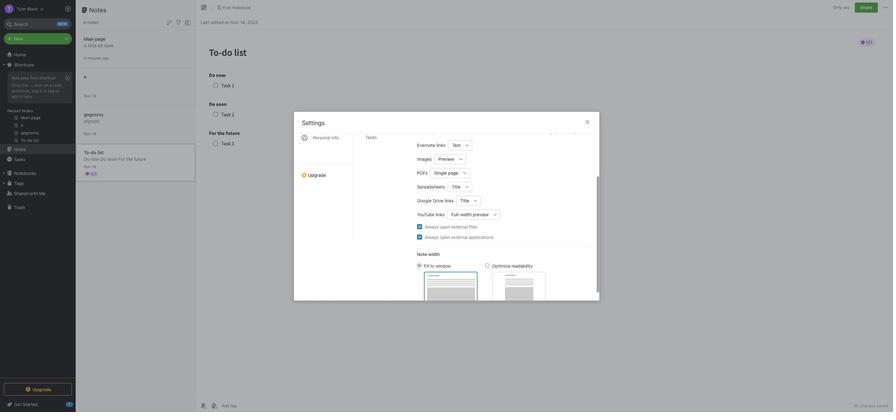 Task type: describe. For each thing, give the bounding box(es) containing it.
for
[[118, 156, 125, 162]]

applications
[[469, 234, 493, 240]]

0 horizontal spatial the
[[22, 83, 28, 88]]

your for first
[[20, 75, 29, 80]]

width for full-
[[461, 212, 472, 217]]

settings
[[302, 119, 325, 126]]

little
[[88, 43, 97, 48]]

always for always open external applications
[[425, 234, 439, 240]]

always for always open external files
[[425, 224, 439, 229]]

do
[[91, 150, 96, 155]]

attachments.
[[502, 129, 527, 134]]

14 for e
[[92, 94, 96, 98]]

expand tags image
[[2, 181, 7, 186]]

nov 14 for gngnsrns
[[84, 131, 96, 136]]

tasks button
[[0, 154, 75, 164]]

a little bit here
[[84, 43, 114, 48]]

4
[[83, 20, 86, 25]]

soon
[[107, 156, 117, 162]]

notes
[[87, 20, 99, 25]]

Always open external applications checkbox
[[417, 234, 422, 240]]

and
[[494, 129, 501, 134]]

add
[[11, 75, 19, 80]]

me
[[39, 191, 45, 196]]

single page button
[[430, 168, 460, 178]]

nov inside note window element
[[231, 19, 239, 25]]

click
[[11, 83, 21, 88]]

close image
[[584, 118, 591, 126]]

upgrade for bottom upgrade popup button
[[33, 387, 51, 392]]

1 horizontal spatial to
[[430, 263, 434, 268]]

shortcuts
[[14, 62, 34, 67]]

external for applications
[[451, 234, 468, 240]]

changes
[[860, 403, 876, 408]]

last
[[201, 19, 210, 25]]

gngnsrns
[[84, 112, 104, 117]]

text
[[452, 142, 461, 148]]

links left text button
[[436, 142, 446, 148]]

14 for gngnsrns
[[92, 131, 96, 136]]

new
[[14, 36, 23, 41]]

text button
[[448, 140, 462, 150]]

2023
[[247, 19, 258, 25]]

Note Editor text field
[[196, 30, 893, 399]]

do now do soon for the future
[[84, 156, 146, 162]]

tasks inside button
[[14, 157, 25, 162]]

external for files
[[451, 224, 468, 229]]

what are my options?
[[528, 129, 571, 134]]

with
[[29, 191, 38, 196]]

home
[[14, 52, 26, 57]]

readability
[[512, 263, 533, 268]]

your for default
[[433, 129, 441, 134]]

settings image
[[64, 5, 72, 13]]

only you
[[833, 5, 850, 10]]

title button for google drive links
[[456, 196, 471, 206]]

4 notes
[[83, 20, 99, 25]]

notes inside group
[[22, 108, 33, 113]]

icon
[[35, 83, 43, 88]]

choose
[[417, 129, 432, 134]]

1 do from the left
[[84, 156, 90, 162]]

add
[[11, 94, 19, 99]]

Always open external files checkbox
[[417, 224, 422, 229]]

first
[[30, 75, 38, 80]]

notes inside note list element
[[89, 6, 107, 14]]

3 nov 14 from the top
[[84, 164, 96, 169]]

preview
[[473, 212, 489, 217]]

single page
[[434, 170, 458, 176]]

you
[[843, 5, 850, 10]]

tasks tab
[[360, 132, 407, 142]]

info
[[331, 135, 339, 140]]

fit to window
[[424, 263, 451, 268]]

3 14 from the top
[[92, 164, 96, 169]]

Choose default view option for YouTube links field
[[447, 209, 500, 219]]

tree containing home
[[0, 50, 76, 378]]

minutes
[[87, 56, 102, 60]]

shared with me
[[14, 191, 45, 196]]

share button
[[855, 3, 878, 13]]

expand notebooks image
[[2, 171, 7, 176]]

title for spreadsheets
[[452, 184, 461, 189]]

trash link
[[0, 202, 75, 212]]

recent
[[7, 108, 21, 113]]

links right drive on the top
[[445, 198, 454, 203]]

list
[[97, 150, 104, 155]]

shared
[[14, 191, 28, 196]]

width for note
[[428, 251, 440, 257]]

personal
[[313, 135, 330, 140]]

trash
[[14, 205, 25, 210]]

evernote
[[417, 142, 435, 148]]

first
[[223, 5, 231, 10]]

recent notes
[[7, 108, 33, 113]]

Optimize readability radio
[[485, 263, 490, 267]]

it
[[20, 94, 22, 99]]

all
[[854, 403, 859, 408]]

tag
[[48, 88, 54, 93]]

new
[[475, 129, 483, 134]]

open for always open external files
[[440, 224, 450, 229]]

optimize
[[492, 263, 510, 268]]

1 vertical spatial upgrade button
[[4, 383, 72, 396]]

always open external applications
[[425, 234, 493, 240]]

tags button
[[0, 178, 75, 188]]

shortcuts button
[[0, 60, 75, 70]]

files
[[469, 224, 477, 229]]

share
[[861, 5, 873, 10]]

Choose default view option for Images field
[[434, 154, 466, 164]]

Search text field
[[8, 18, 67, 30]]



Task type: locate. For each thing, give the bounding box(es) containing it.
1 horizontal spatial upgrade button
[[294, 164, 352, 180]]

saved
[[877, 403, 888, 408]]

0 vertical spatial notes
[[89, 6, 107, 14]]

1 vertical spatial width
[[428, 251, 440, 257]]

do down to-
[[84, 156, 90, 162]]

Choose default view option for Spreadsheets field
[[448, 182, 472, 192]]

ago
[[103, 56, 109, 60]]

open down always open external files
[[440, 234, 450, 240]]

images
[[417, 156, 432, 162]]

0 vertical spatial open
[[440, 224, 450, 229]]

1 horizontal spatial do
[[100, 156, 106, 162]]

notes up notes
[[89, 6, 107, 14]]

open for always open external applications
[[440, 234, 450, 240]]

0 horizontal spatial page
[[95, 36, 105, 41]]

personal info
[[313, 135, 339, 140]]

notebook
[[232, 5, 251, 10]]

last edited on nov 14, 2023
[[201, 19, 258, 25]]

note window element
[[196, 0, 893, 412]]

page up bit
[[95, 36, 105, 41]]

2 nov 14 from the top
[[84, 131, 96, 136]]

0 horizontal spatial upgrade
[[33, 387, 51, 392]]

1 vertical spatial the
[[126, 156, 133, 162]]

0 horizontal spatial width
[[428, 251, 440, 257]]

now
[[91, 156, 99, 162]]

the left ...
[[22, 83, 28, 88]]

nov down sfgnsfd
[[84, 131, 91, 136]]

choose your default views for new links and attachments.
[[417, 129, 527, 134]]

14 up gngnsrns
[[92, 94, 96, 98]]

main page
[[84, 36, 105, 41]]

open up always open external applications
[[440, 224, 450, 229]]

fit
[[424, 263, 429, 268]]

my
[[547, 129, 553, 134]]

1 vertical spatial notes
[[22, 108, 33, 113]]

1 vertical spatial open
[[440, 234, 450, 240]]

always right "always open external applications" checkbox
[[425, 234, 439, 240]]

youtube links
[[417, 212, 445, 217]]

0 vertical spatial your
[[20, 75, 29, 80]]

e
[[84, 74, 86, 79]]

page right single
[[448, 170, 458, 176]]

1 horizontal spatial width
[[461, 212, 472, 217]]

0 vertical spatial upgrade
[[308, 172, 326, 178]]

0 horizontal spatial on
[[44, 83, 48, 88]]

notebooks
[[14, 170, 36, 176]]

edited
[[211, 19, 224, 25]]

1 vertical spatial tasks
[[14, 157, 25, 162]]

your up click the ... in the top left of the page
[[20, 75, 29, 80]]

views
[[457, 129, 467, 134]]

...
[[29, 83, 33, 88]]

1 horizontal spatial your
[[433, 129, 441, 134]]

1 open from the top
[[440, 224, 450, 229]]

page
[[95, 36, 105, 41], [448, 170, 458, 176]]

2 14 from the top
[[92, 131, 96, 136]]

1 vertical spatial to
[[430, 263, 434, 268]]

spreadsheets
[[417, 184, 445, 189]]

1 always from the top
[[425, 224, 439, 229]]

width right note
[[428, 251, 440, 257]]

default
[[442, 129, 456, 134]]

14 up 0/3
[[92, 164, 96, 169]]

links down drive on the top
[[436, 212, 445, 217]]

page for single page
[[448, 170, 458, 176]]

to-do list
[[84, 150, 104, 155]]

first notebook
[[223, 5, 251, 10]]

1 nov 14 from the top
[[84, 94, 96, 98]]

your left default
[[433, 129, 441, 134]]

only
[[833, 5, 842, 10]]

0 horizontal spatial to
[[55, 88, 59, 93]]

page inside note list element
[[95, 36, 105, 41]]

Choose default view option for Google Drive links field
[[456, 196, 481, 206]]

1 horizontal spatial tasks
[[365, 135, 377, 140]]

0 vertical spatial page
[[95, 36, 105, 41]]

nov 14 up 0/3
[[84, 164, 96, 169]]

width inside full-width preview button
[[461, 212, 472, 217]]

upgrade
[[308, 172, 326, 178], [33, 387, 51, 392]]

all changes saved
[[854, 403, 888, 408]]

notes right recent
[[22, 108, 33, 113]]

pdfs
[[417, 170, 428, 176]]

future
[[134, 156, 146, 162]]

stack
[[32, 88, 42, 93]]

first notebook button
[[215, 3, 253, 12]]

google
[[417, 198, 432, 203]]

2 always from the top
[[425, 234, 439, 240]]

do
[[84, 156, 90, 162], [100, 156, 106, 162]]

external down always open external files
[[451, 234, 468, 240]]

to inside 'icon on a note, notebook, stack or tag to add it here.'
[[55, 88, 59, 93]]

gngnsrns sfgnsfd
[[84, 112, 104, 124]]

always open external files
[[425, 224, 477, 229]]

0 horizontal spatial tasks
[[14, 157, 25, 162]]

1 horizontal spatial upgrade
[[308, 172, 326, 178]]

notes
[[89, 6, 107, 14], [22, 108, 33, 113], [14, 146, 26, 152]]

here
[[104, 43, 114, 48]]

Choose default view option for Evernote links field
[[448, 140, 472, 150]]

add tag image
[[210, 402, 218, 410]]

0 vertical spatial title
[[452, 184, 461, 189]]

1 vertical spatial your
[[433, 129, 441, 134]]

page inside button
[[448, 170, 458, 176]]

title for google drive links
[[460, 198, 469, 203]]

notebooks link
[[0, 168, 75, 178]]

0 vertical spatial tasks
[[365, 135, 377, 140]]

on inside note window element
[[225, 19, 230, 25]]

1 vertical spatial 14
[[92, 131, 96, 136]]

external up always open external applications
[[451, 224, 468, 229]]

1 vertical spatial title button
[[456, 196, 471, 206]]

note
[[417, 251, 427, 257]]

2 vertical spatial 14
[[92, 164, 96, 169]]

2 vertical spatial nov 14
[[84, 164, 96, 169]]

2 do from the left
[[100, 156, 106, 162]]

0 vertical spatial external
[[451, 224, 468, 229]]

youtube
[[417, 212, 434, 217]]

width
[[461, 212, 472, 217], [428, 251, 440, 257]]

0 vertical spatial title button
[[448, 182, 462, 192]]

upgrade for the top upgrade popup button
[[308, 172, 326, 178]]

bit
[[98, 43, 103, 48]]

0 horizontal spatial do
[[84, 156, 90, 162]]

14,
[[240, 19, 246, 25]]

links
[[484, 129, 493, 134], [436, 142, 446, 148], [445, 198, 454, 203], [436, 212, 445, 217]]

click the ...
[[11, 83, 33, 88]]

0 vertical spatial always
[[425, 224, 439, 229]]

new button
[[4, 33, 72, 44]]

0 vertical spatial upgrade button
[[294, 164, 352, 180]]

a
[[84, 43, 87, 48]]

add a reminder image
[[200, 402, 207, 410]]

8
[[84, 56, 86, 60]]

0 vertical spatial on
[[225, 19, 230, 25]]

0 vertical spatial 14
[[92, 94, 96, 98]]

the inside note list element
[[126, 156, 133, 162]]

upgrade inside tab list
[[308, 172, 326, 178]]

title button for spreadsheets
[[448, 182, 462, 192]]

options?
[[554, 129, 571, 134]]

shared with me link
[[0, 188, 75, 198]]

notebook,
[[11, 88, 31, 93]]

1 vertical spatial external
[[451, 234, 468, 240]]

Choose default view option for PDFs field
[[430, 168, 470, 178]]

full-width preview
[[451, 212, 489, 217]]

nov 14 up gngnsrns
[[84, 94, 96, 98]]

to down note,
[[55, 88, 59, 93]]

note width
[[417, 251, 440, 257]]

title inside choose default view option for spreadsheets field
[[452, 184, 461, 189]]

evernote links
[[417, 142, 446, 148]]

notes link
[[0, 144, 75, 154]]

option group
[[417, 262, 546, 302]]

home link
[[0, 50, 76, 60]]

notes up tasks button
[[14, 146, 26, 152]]

0/3
[[91, 171, 97, 176]]

nov left 14,
[[231, 19, 239, 25]]

title down single page field
[[452, 184, 461, 189]]

the
[[22, 83, 28, 88], [126, 156, 133, 162]]

do down list
[[100, 156, 106, 162]]

group containing add your first shortcut
[[0, 70, 75, 147]]

a
[[50, 83, 52, 88]]

None search field
[[8, 18, 67, 30]]

1 vertical spatial nov 14
[[84, 131, 96, 136]]

to-
[[84, 150, 91, 155]]

what
[[528, 129, 539, 134]]

always right always open external files "option"
[[425, 224, 439, 229]]

1 14 from the top
[[92, 94, 96, 98]]

tab list
[[294, 72, 352, 239]]

are
[[540, 129, 546, 134]]

on inside 'icon on a note, notebook, stack or tag to add it here.'
[[44, 83, 48, 88]]

nov down e
[[84, 94, 91, 98]]

1 external from the top
[[451, 224, 468, 229]]

1 vertical spatial title
[[460, 198, 469, 203]]

0 vertical spatial the
[[22, 83, 28, 88]]

icon on a note, notebook, stack or tag to add it here.
[[11, 83, 63, 99]]

1 vertical spatial always
[[425, 234, 439, 240]]

8 minutes ago
[[84, 56, 109, 60]]

full-width preview button
[[447, 209, 490, 219]]

Fit to window radio
[[417, 263, 421, 267]]

0 horizontal spatial upgrade button
[[4, 383, 72, 396]]

1 vertical spatial upgrade
[[33, 387, 51, 392]]

2 open from the top
[[440, 234, 450, 240]]

1 horizontal spatial on
[[225, 19, 230, 25]]

1 vertical spatial page
[[448, 170, 458, 176]]

2 vertical spatial notes
[[14, 146, 26, 152]]

title inside 'choose default view option for google drive links' 'field'
[[460, 198, 469, 203]]

preview
[[438, 156, 454, 162]]

title button down choose default view option for spreadsheets field
[[456, 196, 471, 206]]

group
[[0, 70, 75, 147]]

1 horizontal spatial page
[[448, 170, 458, 176]]

the right for
[[126, 156, 133, 162]]

preview button
[[434, 154, 456, 164]]

for
[[469, 129, 474, 134]]

tags
[[14, 181, 24, 186]]

title button down single page field
[[448, 182, 462, 192]]

tasks inside tab
[[365, 135, 377, 140]]

to
[[55, 88, 59, 93], [430, 263, 434, 268]]

note list element
[[76, 0, 196, 412]]

0 vertical spatial to
[[55, 88, 59, 93]]

nov 14 for e
[[84, 94, 96, 98]]

nov 14 down sfgnsfd
[[84, 131, 96, 136]]

1 vertical spatial on
[[44, 83, 48, 88]]

tab list containing personal info
[[294, 72, 352, 239]]

1 horizontal spatial the
[[126, 156, 133, 162]]

tree
[[0, 50, 76, 378]]

links left and
[[484, 129, 493, 134]]

2 external from the top
[[451, 234, 468, 240]]

on right edited
[[225, 19, 230, 25]]

google drive links
[[417, 198, 454, 203]]

here.
[[23, 94, 33, 99]]

14 down sfgnsfd
[[92, 131, 96, 136]]

title button
[[448, 182, 462, 192], [456, 196, 471, 206]]

page for main page
[[95, 36, 105, 41]]

nov up 0/3
[[84, 164, 91, 169]]

title up full-width preview button
[[460, 198, 469, 203]]

main
[[84, 36, 94, 41]]

0 horizontal spatial your
[[20, 75, 29, 80]]

width up files
[[461, 212, 472, 217]]

drive
[[433, 198, 443, 203]]

to right fit
[[430, 263, 434, 268]]

0 vertical spatial width
[[461, 212, 472, 217]]

option group containing fit to window
[[417, 262, 546, 302]]

title
[[452, 184, 461, 189], [460, 198, 469, 203]]

on left a
[[44, 83, 48, 88]]

0 vertical spatial nov 14
[[84, 94, 96, 98]]

expand note image
[[200, 4, 208, 11]]



Task type: vqa. For each thing, say whether or not it's contained in the screenshot.


